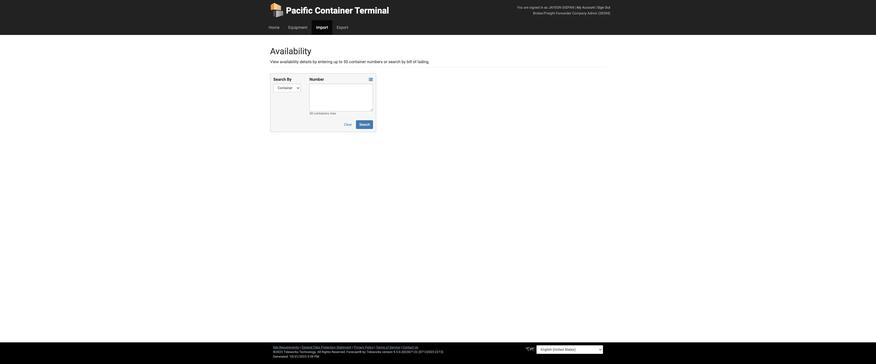 Task type: locate. For each thing, give the bounding box(es) containing it.
general
[[302, 346, 313, 349]]

clear
[[344, 123, 352, 127]]

of right bill
[[413, 59, 417, 64]]

1 horizontal spatial search
[[360, 123, 370, 127]]

search left by
[[273, 77, 286, 82]]

1 horizontal spatial of
[[413, 59, 417, 64]]

| left general
[[300, 346, 301, 349]]

show list image
[[369, 78, 373, 82]]

out
[[605, 5, 611, 10]]

2 horizontal spatial by
[[402, 59, 406, 64]]

export
[[337, 25, 349, 30]]

import button
[[312, 20, 333, 35]]

admin
[[588, 11, 598, 15]]

version
[[382, 350, 393, 354]]

©2023 tideworks
[[273, 350, 299, 354]]

pacific container terminal link
[[270, 0, 389, 20]]

of up version
[[386, 346, 389, 349]]

search
[[389, 59, 401, 64]]

by
[[287, 77, 292, 82]]

(07122023-
[[419, 350, 435, 354]]

1 horizontal spatial 50
[[344, 59, 348, 64]]

search for search
[[360, 123, 370, 127]]

clear button
[[341, 120, 355, 129]]

you are signed in as jayson gispan | my account | sign out broker/freight forwarder company admin (38284)
[[517, 5, 611, 15]]

container
[[315, 5, 353, 16]]

| up tideworks
[[375, 346, 375, 349]]

of
[[413, 59, 417, 64], [386, 346, 389, 349]]

by down privacy policy link
[[363, 350, 366, 354]]

terms of service link
[[376, 346, 400, 349]]

entering
[[318, 59, 333, 64]]

50
[[344, 59, 348, 64], [310, 112, 313, 115]]

sign out link
[[598, 5, 611, 10]]

or
[[384, 59, 388, 64]]

home button
[[265, 20, 284, 35]]

site requirements link
[[273, 346, 299, 349]]

search
[[273, 77, 286, 82], [360, 123, 370, 127]]

search inside button
[[360, 123, 370, 127]]

pacific
[[286, 5, 313, 16]]

company
[[573, 11, 587, 15]]

generated:
[[273, 355, 289, 359]]

containers
[[314, 112, 329, 115]]

us
[[415, 346, 419, 349]]

in
[[541, 5, 544, 10]]

search for search by
[[273, 77, 286, 82]]

up
[[334, 59, 338, 64]]

10/31/2023
[[290, 355, 307, 359]]

50 right to
[[344, 59, 348, 64]]

0 horizontal spatial search
[[273, 77, 286, 82]]

0 horizontal spatial of
[[386, 346, 389, 349]]

1 vertical spatial 50
[[310, 112, 313, 115]]

0 horizontal spatial by
[[313, 59, 317, 64]]

0 vertical spatial search
[[273, 77, 286, 82]]

| left sign
[[596, 5, 597, 10]]

jayson
[[549, 5, 562, 10]]

contact
[[403, 346, 414, 349]]

1 horizontal spatial by
[[363, 350, 366, 354]]

lading.
[[418, 59, 430, 64]]

requirements
[[279, 346, 299, 349]]

by
[[313, 59, 317, 64], [402, 59, 406, 64], [363, 350, 366, 354]]

availability
[[270, 46, 312, 56]]

broker/freight
[[533, 11, 555, 15]]

by left bill
[[402, 59, 406, 64]]

|
[[575, 5, 576, 10], [596, 5, 597, 10], [300, 346, 301, 349], [352, 346, 353, 349], [375, 346, 375, 349], [401, 346, 402, 349]]

Number text field
[[310, 84, 373, 111]]

gispan
[[563, 5, 574, 10]]

pacific container terminal
[[286, 5, 389, 16]]

reserved.
[[332, 350, 346, 354]]

bill
[[407, 59, 412, 64]]

0 vertical spatial of
[[413, 59, 417, 64]]

1 vertical spatial of
[[386, 346, 389, 349]]

account
[[582, 5, 595, 10]]

3:39
[[307, 355, 314, 359]]

import
[[316, 25, 328, 30]]

contact us link
[[403, 346, 419, 349]]

availability
[[280, 59, 299, 64]]

search button
[[356, 120, 373, 129]]

max
[[330, 112, 336, 115]]

1 vertical spatial search
[[360, 123, 370, 127]]

50 left containers
[[310, 112, 313, 115]]

data
[[314, 346, 320, 349]]

| up the forecast®
[[352, 346, 353, 349]]

number
[[310, 77, 324, 82]]

search right clear button
[[360, 123, 370, 127]]

service
[[390, 346, 400, 349]]

signed
[[530, 5, 540, 10]]

by right details
[[313, 59, 317, 64]]

| left my
[[575, 5, 576, 10]]



Task type: vqa. For each thing, say whether or not it's contained in the screenshot.
40DR image
no



Task type: describe. For each thing, give the bounding box(es) containing it.
of inside site requirements | general data protection statement | privacy policy | terms of service | contact us ©2023 tideworks technology. all rights reserved. forecast® by tideworks version 9.5.0.202307122 (07122023-2213) generated: 10/31/2023 3:39 pm
[[386, 346, 389, 349]]

container
[[349, 59, 366, 64]]

site
[[273, 346, 279, 349]]

forecast®
[[347, 350, 362, 354]]

export button
[[333, 20, 353, 35]]

equipment button
[[284, 20, 312, 35]]

are
[[524, 5, 529, 10]]

(38284)
[[599, 11, 611, 15]]

my account link
[[577, 5, 595, 10]]

2213)
[[435, 350, 444, 354]]

protection
[[321, 346, 336, 349]]

technology.
[[299, 350, 317, 354]]

by inside site requirements | general data protection statement | privacy policy | terms of service | contact us ©2023 tideworks technology. all rights reserved. forecast® by tideworks version 9.5.0.202307122 (07122023-2213) generated: 10/31/2023 3:39 pm
[[363, 350, 366, 354]]

privacy policy link
[[354, 346, 374, 349]]

to
[[339, 59, 343, 64]]

view availability details by entering up to 50 container numbers or search by bill of lading.
[[270, 59, 430, 64]]

as
[[544, 5, 548, 10]]

pm
[[315, 355, 319, 359]]

details
[[300, 59, 312, 64]]

all
[[317, 350, 321, 354]]

terms
[[376, 346, 385, 349]]

sign
[[598, 5, 604, 10]]

tideworks
[[367, 350, 382, 354]]

terminal
[[355, 5, 389, 16]]

equipment
[[288, 25, 308, 30]]

numbers
[[367, 59, 383, 64]]

0 vertical spatial 50
[[344, 59, 348, 64]]

policy
[[365, 346, 374, 349]]

general data protection statement link
[[302, 346, 352, 349]]

| up '9.5.0.202307122'
[[401, 346, 402, 349]]

site requirements | general data protection statement | privacy policy | terms of service | contact us ©2023 tideworks technology. all rights reserved. forecast® by tideworks version 9.5.0.202307122 (07122023-2213) generated: 10/31/2023 3:39 pm
[[273, 346, 444, 359]]

privacy
[[354, 346, 364, 349]]

rights
[[322, 350, 331, 354]]

9.5.0.202307122
[[394, 350, 418, 354]]

view
[[270, 59, 279, 64]]

home
[[269, 25, 280, 30]]

0 horizontal spatial 50
[[310, 112, 313, 115]]

my
[[577, 5, 582, 10]]

search by
[[273, 77, 292, 82]]

statement
[[337, 346, 352, 349]]

you
[[517, 5, 523, 10]]

50 containers max
[[310, 112, 336, 115]]

forwarder
[[556, 11, 572, 15]]



